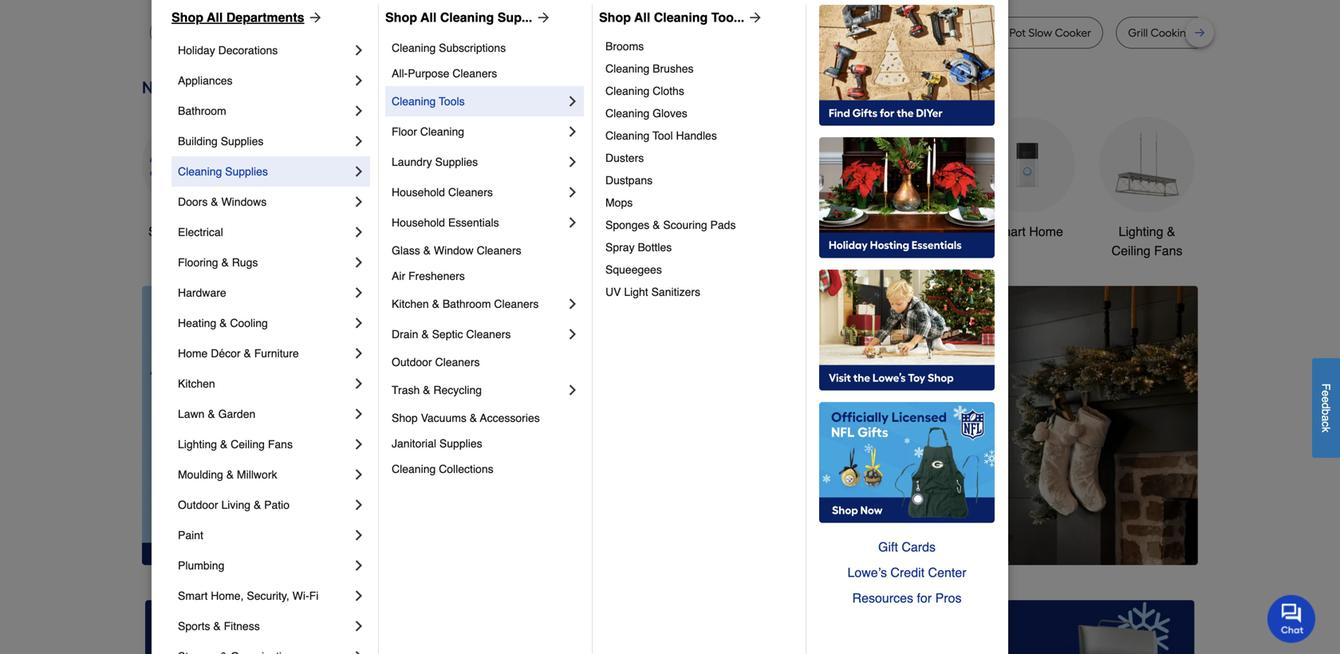 Task type: vqa. For each thing, say whether or not it's contained in the screenshot.
F e e d b a c k button
yes



Task type: describe. For each thing, give the bounding box(es) containing it.
triple slow cooker
[[347, 26, 441, 40]]

rack
[[1289, 26, 1314, 40]]

moulding & millwork
[[178, 469, 277, 481]]

christmas decorations link
[[501, 117, 597, 261]]

cleaning for cleaning collections
[[392, 463, 436, 476]]

instant pot
[[887, 26, 941, 40]]

doors & windows
[[178, 196, 267, 208]]

light
[[624, 286, 649, 299]]

chevron right image for lighting & ceiling fans
[[351, 437, 367, 453]]

cleaning for cleaning brushes
[[606, 62, 650, 75]]

1 vertical spatial lighting
[[178, 438, 217, 451]]

flooring
[[178, 256, 218, 269]]

decorations for christmas
[[515, 243, 583, 258]]

shop vacuums & accessories link
[[392, 405, 581, 431]]

b
[[1321, 409, 1333, 415]]

tools for cleaning tools
[[439, 95, 465, 108]]

heating & cooling link
[[178, 308, 351, 338]]

all for shop all departments
[[207, 10, 223, 25]]

sports & fitness
[[178, 620, 260, 633]]

accessories
[[480, 412, 540, 425]]

1 e from the top
[[1321, 391, 1333, 397]]

too...
[[712, 10, 745, 25]]

shop for shop vacuums & accessories
[[392, 412, 418, 425]]

up to 35 percent off select small appliances. image
[[504, 600, 837, 655]]

credit
[[891, 566, 925, 580]]

electrical
[[178, 226, 223, 239]]

trash
[[392, 384, 420, 397]]

resources for pros link
[[820, 586, 995, 611]]

kitchen inside kitchen link
[[178, 378, 215, 390]]

crock pot slow cooker
[[978, 26, 1092, 40]]

glass & window cleaners link
[[392, 238, 581, 263]]

2 cooking from the left
[[1151, 26, 1194, 40]]

shop for shop all deals
[[148, 224, 178, 239]]

household essentials
[[392, 216, 499, 229]]

0 horizontal spatial lighting & ceiling fans link
[[178, 429, 351, 460]]

supplies for cleaning supplies
[[225, 165, 268, 178]]

household cleaners
[[392, 186, 493, 199]]

1 horizontal spatial lighting
[[1119, 224, 1164, 239]]

tools for outdoor tools & equipment
[[793, 224, 822, 239]]

cleaning tool handles
[[606, 129, 717, 142]]

kitchen for kitchen & bathroom cleaners
[[392, 298, 429, 310]]

smart home
[[992, 224, 1064, 239]]

building supplies
[[178, 135, 264, 148]]

laundry supplies link
[[392, 147, 565, 177]]

chevron right image for cleaning supplies
[[351, 164, 367, 180]]

tool
[[653, 129, 673, 142]]

scouring
[[664, 219, 708, 231]]

1 horizontal spatial fans
[[1155, 243, 1183, 258]]

scroll to item #2 image
[[769, 537, 807, 543]]

lowe's
[[848, 566, 888, 580]]

cleaners down subscriptions
[[453, 67, 498, 80]]

countertop
[[535, 26, 594, 40]]

supplies for building supplies
[[221, 135, 264, 148]]

cleaning supplies
[[178, 165, 268, 178]]

chevron right image for plumbing
[[351, 558, 367, 574]]

1 vertical spatial fans
[[268, 438, 293, 451]]

cleaning for cleaning tools
[[392, 95, 436, 108]]

chevron right image for outdoor living & patio
[[351, 497, 367, 513]]

scroll to item #4 element
[[846, 535, 887, 545]]

chevron right image for trash & recycling
[[565, 382, 581, 398]]

lawn & garden link
[[178, 399, 351, 429]]

home décor & furniture
[[178, 347, 299, 360]]

visit the lowe's toy shop. image
[[820, 270, 995, 391]]

cleaning up laundry supplies
[[420, 125, 465, 138]]

dusters
[[606, 152, 644, 164]]

0 vertical spatial home
[[1030, 224, 1064, 239]]

millwork
[[237, 469, 277, 481]]

cleaners up recycling
[[435, 356, 480, 369]]

cleaners inside 'link'
[[448, 186, 493, 199]]

2 e from the top
[[1321, 397, 1333, 403]]

2 horizontal spatial bathroom
[[881, 224, 936, 239]]

& inside "link"
[[208, 408, 215, 421]]

kitchen faucets
[[623, 224, 715, 239]]

1 vertical spatial ceiling
[[231, 438, 265, 451]]

shop all cleaning too...
[[599, 10, 745, 25]]

f
[[1321, 384, 1333, 391]]

supplies for laundry supplies
[[435, 156, 478, 168]]

chevron right image for flooring & rugs
[[351, 255, 367, 271]]

triple
[[347, 26, 375, 40]]

find gifts for the diyer. image
[[820, 5, 995, 126]]

trash & recycling link
[[392, 375, 565, 405]]

1 slow from the left
[[378, 26, 401, 40]]

doors
[[178, 196, 208, 208]]

spray bottles link
[[606, 236, 795, 259]]

sponges & scouring pads
[[606, 219, 736, 231]]

chevron right image for moulding & millwork
[[351, 467, 367, 483]]

chevron right image for cleaning tools
[[565, 93, 581, 109]]

pot for crock pot slow cooker
[[1010, 26, 1026, 40]]

building
[[178, 135, 218, 148]]

chevron right image for kitchen & bathroom cleaners
[[565, 296, 581, 312]]

shop all departments link
[[172, 8, 324, 27]]

smart for smart home, security, wi-fi
[[178, 590, 208, 603]]

living
[[221, 499, 251, 512]]

outdoor for outdoor cleaners
[[392, 356, 432, 369]]

chat invite button image
[[1268, 595, 1317, 643]]

janitorial supplies link
[[392, 431, 581, 457]]

chevron right image for holiday decorations
[[351, 42, 367, 58]]

shop all cleaning sup...
[[386, 10, 533, 25]]

chevron right image for kitchen
[[351, 376, 367, 392]]

brooms
[[606, 40, 644, 53]]

holiday decorations
[[178, 44, 278, 57]]

chevron right image for hardware
[[351, 285, 367, 301]]

cleaning for cleaning tool handles
[[606, 129, 650, 142]]

janitorial supplies
[[392, 437, 483, 450]]

floor cleaning link
[[392, 117, 565, 147]]

plumbing link
[[178, 551, 351, 581]]

& inside lighting & ceiling fans
[[1168, 224, 1176, 239]]

pot for instant pot
[[924, 26, 941, 40]]

microwave
[[477, 26, 533, 40]]

lawn
[[178, 408, 205, 421]]

lowe's credit center link
[[820, 560, 995, 586]]

supplies for janitorial supplies
[[440, 437, 483, 450]]

arrow right image for shop all cleaning too...
[[745, 10, 764, 26]]

laundry supplies
[[392, 156, 478, 168]]

cleaning cloths
[[606, 85, 685, 97]]

cleaning for cleaning cloths
[[606, 85, 650, 97]]

outdoor for outdoor living & patio
[[178, 499, 218, 512]]

drain & septic cleaners
[[392, 328, 511, 341]]

sup...
[[498, 10, 533, 25]]

arrow right image for shop all departments
[[305, 10, 324, 26]]

doors & windows link
[[178, 187, 351, 217]]

1 vertical spatial lighting & ceiling fans
[[178, 438, 293, 451]]

shop vacuums & accessories
[[392, 412, 540, 425]]

chevron right image for sports & fitness
[[351, 619, 367, 635]]

christmas
[[520, 224, 578, 239]]

home,
[[211, 590, 244, 603]]

plumbing
[[178, 560, 225, 572]]

pros
[[936, 591, 962, 606]]

recycling
[[434, 384, 482, 397]]

cleaners up air fresheners link
[[477, 244, 522, 257]]

windows
[[221, 196, 267, 208]]

cleaning gloves
[[606, 107, 688, 120]]

uv light sanitizers link
[[606, 281, 795, 303]]

shop for shop all departments
[[172, 10, 204, 25]]

holiday decorations link
[[178, 35, 351, 65]]

recommended searches for you heading
[[142, 0, 1199, 4]]

c
[[1321, 422, 1333, 427]]

chevron right image for home décor & furniture
[[351, 346, 367, 362]]

household for household cleaners
[[392, 186, 445, 199]]

shop for shop all cleaning too...
[[599, 10, 631, 25]]

appliances link
[[178, 65, 351, 96]]

all for shop all cleaning too...
[[635, 10, 651, 25]]

home décor & furniture link
[[178, 338, 351, 369]]

a
[[1321, 415, 1333, 422]]

heating & cooling
[[178, 317, 268, 330]]

up to 30 percent off select grills and accessories. image
[[863, 600, 1196, 655]]



Task type: locate. For each thing, give the bounding box(es) containing it.
cleaning for cleaning gloves
[[606, 107, 650, 120]]

cleaning down building
[[178, 165, 222, 178]]

1 vertical spatial bathroom
[[881, 224, 936, 239]]

lighting & ceiling fans
[[1112, 224, 1183, 258], [178, 438, 293, 451]]

outdoor
[[743, 224, 789, 239], [392, 356, 432, 369], [178, 499, 218, 512]]

fitness
[[224, 620, 260, 633]]

cleaners up essentials
[[448, 186, 493, 199]]

0 vertical spatial lighting
[[1119, 224, 1164, 239]]

chevron right image for household cleaners
[[565, 184, 581, 200]]

outdoor tools & equipment link
[[741, 117, 837, 261]]

household cleaners link
[[392, 177, 565, 208]]

paint link
[[178, 520, 351, 551]]

ceiling
[[1112, 243, 1151, 258], [231, 438, 265, 451]]

all left deals
[[181, 224, 195, 239]]

cleaning up cleaning gloves
[[606, 85, 650, 97]]

all
[[207, 10, 223, 25], [421, 10, 437, 25], [635, 10, 651, 25], [181, 224, 195, 239]]

laundry
[[392, 156, 432, 168]]

outdoor cleaners link
[[392, 350, 581, 375]]

holiday hosting essentials. image
[[820, 137, 995, 259]]

shop inside shop all cleaning too... link
[[599, 10, 631, 25]]

cleaning up "dusters" at the left top of page
[[606, 129, 650, 142]]

wi-
[[293, 590, 309, 603]]

chevron right image for paint
[[351, 528, 367, 544]]

2 horizontal spatial kitchen
[[623, 224, 666, 239]]

1 household from the top
[[392, 186, 445, 199]]

outdoor up trash
[[392, 356, 432, 369]]

1 shop from the left
[[172, 10, 204, 25]]

scroll to item #5 image
[[887, 537, 926, 543]]

cleaning for cleaning subscriptions
[[392, 42, 436, 54]]

2 shop from the left
[[386, 10, 417, 25]]

septic
[[432, 328, 463, 341]]

1 vertical spatial smart
[[178, 590, 208, 603]]

0 horizontal spatial lighting
[[178, 438, 217, 451]]

0 vertical spatial lighting & ceiling fans link
[[1100, 117, 1196, 261]]

0 horizontal spatial fans
[[268, 438, 293, 451]]

0 vertical spatial bathroom
[[178, 105, 226, 117]]

kitchen & bathroom cleaners link
[[392, 289, 565, 319]]

1 horizontal spatial shop
[[386, 10, 417, 25]]

all down recommended searches for you heading
[[635, 10, 651, 25]]

smart home link
[[980, 117, 1076, 241]]

0 horizontal spatial shop
[[148, 224, 178, 239]]

1 cooker from the left
[[404, 26, 441, 40]]

grill
[[1129, 26, 1149, 40]]

1 crock from the left
[[737, 26, 767, 40]]

household for household essentials
[[392, 216, 445, 229]]

& inside 'link'
[[220, 317, 227, 330]]

crock pot cooking pot
[[737, 26, 850, 40]]

crock for crock pot slow cooker
[[978, 26, 1007, 40]]

chevron right image for heating & cooling
[[351, 315, 367, 331]]

cleaning cloths link
[[606, 80, 795, 102]]

1 horizontal spatial crock
[[978, 26, 1007, 40]]

cleaning tools link
[[392, 86, 565, 117]]

arrow right image
[[305, 10, 324, 26], [533, 10, 552, 26], [745, 10, 764, 26], [1169, 426, 1185, 442]]

1 horizontal spatial lighting & ceiling fans link
[[1100, 117, 1196, 261]]

lawn & garden
[[178, 408, 256, 421]]

home
[[1030, 224, 1064, 239], [178, 347, 208, 360]]

mops link
[[606, 192, 795, 214]]

supplies inside "link"
[[435, 156, 478, 168]]

0 horizontal spatial outdoor
[[178, 499, 218, 512]]

f e e d b a c k button
[[1313, 358, 1341, 458]]

cleaning down cleaning cloths
[[606, 107, 650, 120]]

faucets
[[669, 224, 715, 239]]

shop up the janitorial
[[392, 412, 418, 425]]

smart for smart home
[[992, 224, 1026, 239]]

supplies down the shop vacuums & accessories
[[440, 437, 483, 450]]

0 horizontal spatial bathroom link
[[178, 96, 351, 126]]

chevron right image
[[351, 42, 367, 58], [565, 93, 581, 109], [351, 133, 367, 149], [565, 184, 581, 200], [351, 194, 367, 210], [351, 255, 367, 271], [351, 285, 367, 301], [565, 296, 581, 312], [351, 406, 367, 422], [351, 437, 367, 453], [351, 558, 367, 574], [351, 588, 367, 604], [351, 619, 367, 635], [351, 649, 367, 655]]

all for shop all deals
[[181, 224, 195, 239]]

0 vertical spatial ceiling
[[1112, 243, 1151, 258]]

crock down 'too...'
[[737, 26, 767, 40]]

1 horizontal spatial smart
[[992, 224, 1026, 239]]

uv light sanitizers
[[606, 286, 701, 299]]

arrow right image for shop all cleaning sup...
[[533, 10, 552, 26]]

decorations for holiday
[[218, 44, 278, 57]]

d
[[1321, 403, 1333, 409]]

pads
[[711, 219, 736, 231]]

smart home, security, wi-fi
[[178, 590, 319, 603]]

arrow left image
[[439, 426, 455, 442]]

3 shop from the left
[[599, 10, 631, 25]]

purpose
[[408, 67, 450, 80]]

outdoor for outdoor tools & equipment
[[743, 224, 789, 239]]

chevron right image for smart home, security, wi-fi
[[351, 588, 367, 604]]

2 slow from the left
[[1029, 26, 1053, 40]]

security,
[[247, 590, 290, 603]]

equipment
[[758, 243, 819, 258]]

cleaning up subscriptions
[[440, 10, 494, 25]]

0 horizontal spatial slow
[[378, 26, 401, 40]]

1 horizontal spatial kitchen
[[392, 298, 429, 310]]

cleaners up 'outdoor cleaners' link
[[466, 328, 511, 341]]

1 cooking from the left
[[788, 26, 831, 40]]

1 vertical spatial shop
[[392, 412, 418, 425]]

1 horizontal spatial cooking
[[1151, 26, 1194, 40]]

0 vertical spatial lighting & ceiling fans
[[1112, 224, 1183, 258]]

arrow right image inside shop all cleaning too... link
[[745, 10, 764, 26]]

cleaning inside 'link'
[[392, 42, 436, 54]]

chevron right image for doors & windows
[[351, 194, 367, 210]]

decorations down christmas
[[515, 243, 583, 258]]

crock for crock pot cooking pot
[[737, 26, 767, 40]]

tools up glass
[[415, 224, 444, 239]]

kitchen up spray bottles
[[623, 224, 666, 239]]

1 vertical spatial decorations
[[515, 243, 583, 258]]

smart home, security, wi-fi link
[[178, 581, 351, 611]]

0 horizontal spatial ceiling
[[231, 438, 265, 451]]

75 percent off all artificial christmas trees, holiday lights and more. image
[[425, 286, 1199, 565]]

1 horizontal spatial bathroom
[[443, 298, 491, 310]]

shop up holiday
[[172, 10, 204, 25]]

e up the b
[[1321, 397, 1333, 403]]

departments
[[226, 10, 305, 25]]

crock right instant pot
[[978, 26, 1007, 40]]

1 horizontal spatial cooker
[[1056, 26, 1092, 40]]

kitchen & bathroom cleaners
[[392, 298, 539, 310]]

outdoor inside outdoor tools & equipment
[[743, 224, 789, 239]]

1 horizontal spatial decorations
[[515, 243, 583, 258]]

all-purpose cleaners
[[392, 67, 498, 80]]

handles
[[676, 129, 717, 142]]

0 horizontal spatial kitchen
[[178, 378, 215, 390]]

heating
[[178, 317, 217, 330]]

shop inside shop all departments 'link'
[[172, 10, 204, 25]]

flooring & rugs
[[178, 256, 258, 269]]

0 vertical spatial kitchen
[[623, 224, 666, 239]]

electrical link
[[178, 217, 351, 247]]

tools inside outdoor tools & equipment
[[793, 224, 822, 239]]

0 horizontal spatial home
[[178, 347, 208, 360]]

shop
[[172, 10, 204, 25], [386, 10, 417, 25], [599, 10, 631, 25]]

0 horizontal spatial crock
[[737, 26, 767, 40]]

household inside 'link'
[[392, 186, 445, 199]]

cleaning down the janitorial
[[392, 463, 436, 476]]

e
[[1321, 391, 1333, 397], [1321, 397, 1333, 403]]

pot for crock pot cooking pot
[[769, 26, 786, 40]]

outdoor up equipment
[[743, 224, 789, 239]]

chevron right image for household essentials
[[565, 215, 581, 231]]

chevron right image for appliances
[[351, 73, 367, 89]]

1 vertical spatial outdoor
[[392, 356, 432, 369]]

cleaning brushes link
[[606, 57, 795, 80]]

1 pot from the left
[[769, 26, 786, 40]]

sponges & scouring pads link
[[606, 214, 795, 236]]

0 vertical spatial shop
[[148, 224, 178, 239]]

0 horizontal spatial cooker
[[404, 26, 441, 40]]

officially licensed n f l gifts. shop now. image
[[820, 402, 995, 524]]

paint
[[178, 529, 203, 542]]

glass & window cleaners
[[392, 244, 522, 257]]

2 pot from the left
[[834, 26, 850, 40]]

2 horizontal spatial shop
[[599, 10, 631, 25]]

bottles
[[638, 241, 672, 254]]

2 household from the top
[[392, 216, 445, 229]]

cleaning
[[440, 10, 494, 25], [654, 10, 708, 25], [392, 42, 436, 54], [606, 62, 650, 75], [606, 85, 650, 97], [392, 95, 436, 108], [606, 107, 650, 120], [420, 125, 465, 138], [606, 129, 650, 142], [178, 165, 222, 178], [392, 463, 436, 476]]

cleaning down the all-
[[392, 95, 436, 108]]

1 horizontal spatial slow
[[1029, 26, 1053, 40]]

tools down all-purpose cleaners
[[439, 95, 465, 108]]

shop inside shop all cleaning sup... link
[[386, 10, 417, 25]]

household up glass
[[392, 216, 445, 229]]

trash & recycling
[[392, 384, 482, 397]]

cleaning down triple slow cooker
[[392, 42, 436, 54]]

gift cards
[[879, 540, 936, 555]]

1 horizontal spatial ceiling
[[1112, 243, 1151, 258]]

supplies up cleaning supplies
[[221, 135, 264, 148]]

smart
[[992, 224, 1026, 239], [178, 590, 208, 603]]

1 vertical spatial household
[[392, 216, 445, 229]]

tools up equipment
[[793, 224, 822, 239]]

f e e d b a c k
[[1321, 384, 1333, 433]]

spray bottles
[[606, 241, 672, 254]]

brooms link
[[606, 35, 795, 57]]

outdoor down moulding
[[178, 499, 218, 512]]

chevron right image for lawn & garden
[[351, 406, 367, 422]]

chevron right image for bathroom
[[351, 103, 367, 119]]

shop up brooms
[[599, 10, 631, 25]]

chevron right image for floor cleaning
[[565, 124, 581, 140]]

kitchen down 'air'
[[392, 298, 429, 310]]

household down laundry
[[392, 186, 445, 199]]

cleaning down brooms
[[606, 62, 650, 75]]

chevron right image for drain & septic cleaners
[[565, 326, 581, 342]]

0 horizontal spatial lighting & ceiling fans
[[178, 438, 293, 451]]

1 horizontal spatial shop
[[392, 412, 418, 425]]

shop all deals
[[148, 224, 232, 239]]

chevron right image
[[351, 73, 367, 89], [351, 103, 367, 119], [565, 124, 581, 140], [565, 154, 581, 170], [351, 164, 367, 180], [565, 215, 581, 231], [351, 224, 367, 240], [351, 315, 367, 331], [565, 326, 581, 342], [351, 346, 367, 362], [351, 376, 367, 392], [565, 382, 581, 398], [351, 467, 367, 483], [351, 497, 367, 513], [351, 528, 367, 544]]

decorations down shop all departments 'link'
[[218, 44, 278, 57]]

0 horizontal spatial bathroom
[[178, 105, 226, 117]]

cleaning collections link
[[392, 457, 581, 482]]

all inside 'link'
[[207, 10, 223, 25]]

shop down doors
[[148, 224, 178, 239]]

all-
[[392, 67, 408, 80]]

e up d
[[1321, 391, 1333, 397]]

supplies up windows
[[225, 165, 268, 178]]

drain
[[392, 328, 419, 341]]

all-purpose cleaners link
[[392, 61, 581, 86]]

pot
[[769, 26, 786, 40], [834, 26, 850, 40], [924, 26, 941, 40], [1010, 26, 1026, 40]]

0 vertical spatial outdoor
[[743, 224, 789, 239]]

2 vertical spatial outdoor
[[178, 499, 218, 512]]

kitchen up lawn
[[178, 378, 215, 390]]

2 horizontal spatial outdoor
[[743, 224, 789, 239]]

1 horizontal spatial outdoor
[[392, 356, 432, 369]]

0 vertical spatial household
[[392, 186, 445, 199]]

squeegees
[[606, 263, 662, 276]]

chevron right image for electrical
[[351, 224, 367, 240]]

0 vertical spatial smart
[[992, 224, 1026, 239]]

shop for shop all cleaning sup...
[[386, 10, 417, 25]]

1 horizontal spatial bathroom link
[[860, 117, 956, 241]]

0 vertical spatial fans
[[1155, 243, 1183, 258]]

chevron right image for building supplies
[[351, 133, 367, 149]]

cleaning subscriptions
[[392, 42, 506, 54]]

household essentials link
[[392, 208, 565, 238]]

kitchen faucets link
[[621, 117, 717, 241]]

all up cleaning subscriptions
[[421, 10, 437, 25]]

kitchen
[[623, 224, 666, 239], [392, 298, 429, 310], [178, 378, 215, 390]]

window
[[434, 244, 474, 257]]

4 pot from the left
[[1010, 26, 1026, 40]]

all for shop all cleaning sup...
[[421, 10, 437, 25]]

1 vertical spatial home
[[178, 347, 208, 360]]

floor
[[392, 125, 417, 138]]

0 horizontal spatial cooking
[[788, 26, 831, 40]]

& inside outdoor tools & equipment
[[826, 224, 834, 239]]

spray
[[606, 241, 635, 254]]

shop all deals link
[[142, 117, 238, 241]]

brushes
[[653, 62, 694, 75]]

1 horizontal spatial home
[[1030, 224, 1064, 239]]

cleaners down air fresheners link
[[494, 298, 539, 310]]

get up to 2 free select tools or batteries when you buy 1 with select purchases. image
[[145, 600, 478, 655]]

1 vertical spatial kitchen
[[392, 298, 429, 310]]

2 cooker from the left
[[1056, 26, 1092, 40]]

cards
[[902, 540, 936, 555]]

1 vertical spatial lighting & ceiling fans link
[[178, 429, 351, 460]]

cleaning down recommended searches for you heading
[[654, 10, 708, 25]]

1 horizontal spatial lighting & ceiling fans
[[1112, 224, 1183, 258]]

0 horizontal spatial shop
[[172, 10, 204, 25]]

cleaning for cleaning supplies
[[178, 165, 222, 178]]

air fresheners link
[[392, 263, 581, 289]]

2 vertical spatial kitchen
[[178, 378, 215, 390]]

patio
[[264, 499, 290, 512]]

0 horizontal spatial smart
[[178, 590, 208, 603]]

air fresheners
[[392, 270, 465, 283]]

chevron right image for laundry supplies
[[565, 154, 581, 170]]

cloths
[[653, 85, 685, 97]]

cooker up cleaning subscriptions
[[404, 26, 441, 40]]

kitchen inside kitchen faucets link
[[623, 224, 666, 239]]

new deals every day during 25 days of deals image
[[142, 74, 1199, 101]]

arrow right image inside shop all departments 'link'
[[305, 10, 324, 26]]

cleaning tools
[[392, 95, 465, 108]]

shop these last-minute gifts. $99 or less. quantities are limited and won't last. image
[[142, 286, 400, 565]]

3 pot from the left
[[924, 26, 941, 40]]

gloves
[[653, 107, 688, 120]]

resources
[[853, 591, 914, 606]]

arrow right image inside shop all cleaning sup... link
[[533, 10, 552, 26]]

rugs
[[232, 256, 258, 269]]

cleaning inside 'link'
[[606, 129, 650, 142]]

uv
[[606, 286, 621, 299]]

christmas decorations
[[515, 224, 583, 258]]

0 horizontal spatial decorations
[[218, 44, 278, 57]]

kitchen for kitchen faucets
[[623, 224, 666, 239]]

essentials
[[448, 216, 499, 229]]

2 vertical spatial bathroom
[[443, 298, 491, 310]]

shop all cleaning sup... link
[[386, 8, 552, 27]]

2 crock from the left
[[978, 26, 1007, 40]]

supplies up the household cleaners
[[435, 156, 478, 168]]

furniture
[[254, 347, 299, 360]]

kitchen inside kitchen & bathroom cleaners link
[[392, 298, 429, 310]]

0 vertical spatial decorations
[[218, 44, 278, 57]]

cooker left grill
[[1056, 26, 1092, 40]]

all up holiday decorations
[[207, 10, 223, 25]]

shop up triple slow cooker
[[386, 10, 417, 25]]



